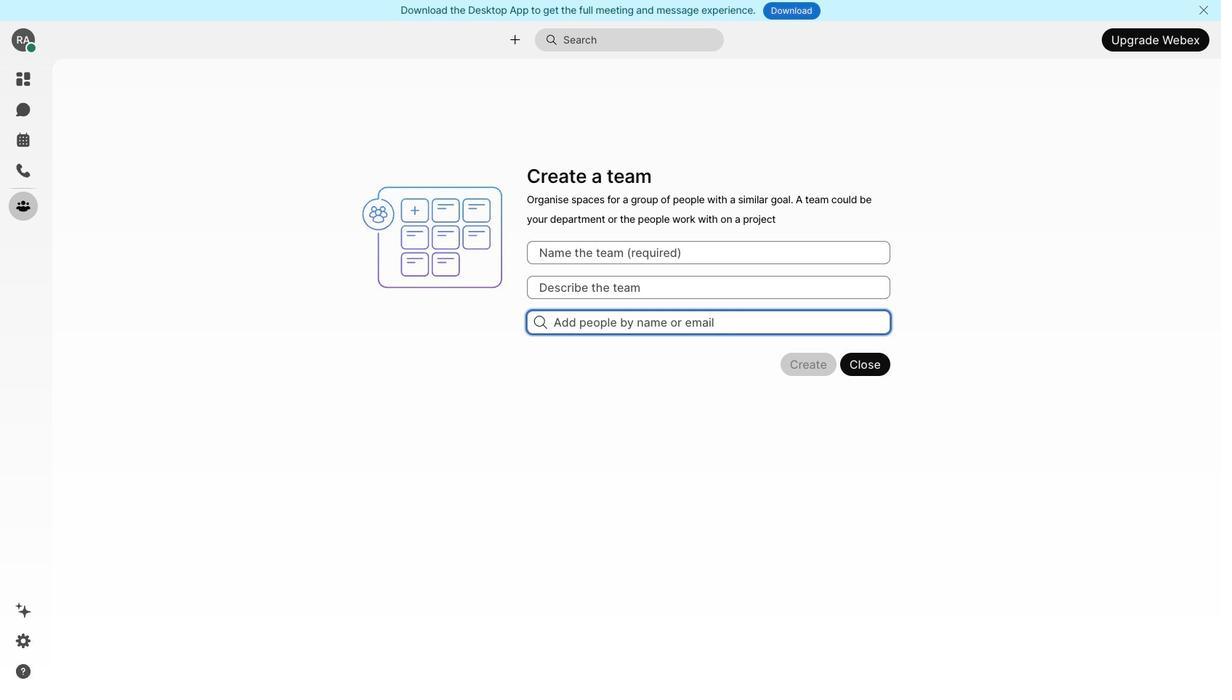Task type: vqa. For each thing, say whether or not it's contained in the screenshot.
Team 1 element
no



Task type: locate. For each thing, give the bounding box(es) containing it.
cancel_16 image
[[1198, 4, 1209, 16]]

Name the team (required) text field
[[527, 241, 890, 264]]

Describe the team text field
[[527, 276, 890, 299]]

navigation
[[0, 59, 47, 700]]

webex tab list
[[9, 65, 38, 221]]

create a team image
[[355, 161, 518, 315]]

search_18 image
[[534, 316, 547, 329]]



